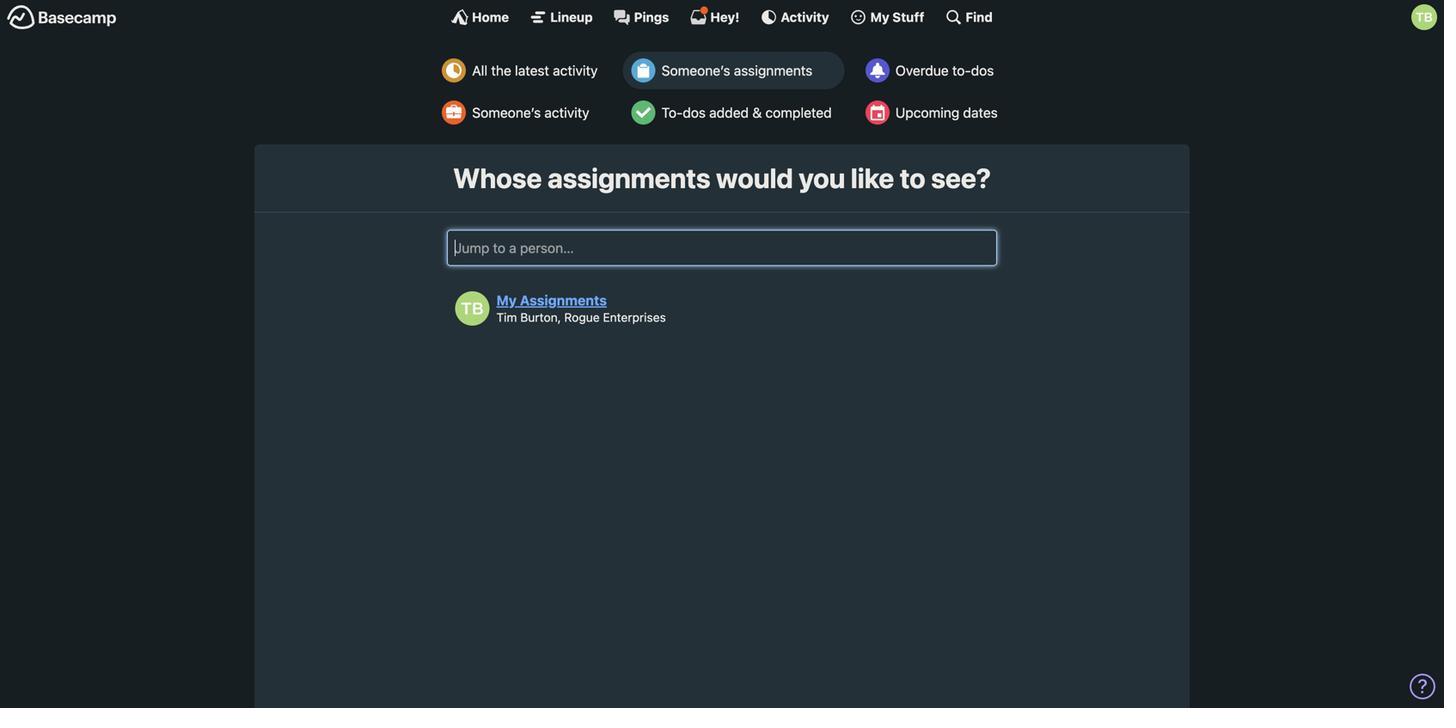 Task type: locate. For each thing, give the bounding box(es) containing it.
to-
[[662, 104, 683, 121]]

0 horizontal spatial dos
[[683, 104, 706, 121]]

assignments
[[520, 292, 607, 309]]

upcoming dates
[[896, 104, 998, 121]]

all
[[472, 62, 488, 79]]

upcoming dates link
[[857, 94, 1011, 132]]

1 vertical spatial dos
[[683, 104, 706, 121]]

0 horizontal spatial my
[[497, 292, 517, 309]]

someone's
[[662, 62, 731, 79], [472, 104, 541, 121]]

all the latest activity link
[[434, 52, 611, 89]]

someone's activity link
[[434, 94, 611, 132]]

my stuff button
[[850, 9, 925, 26]]

1 vertical spatial someone's
[[472, 104, 541, 121]]

to-
[[953, 62, 971, 79]]

switch accounts image
[[7, 4, 117, 31]]

0 vertical spatial dos
[[971, 62, 994, 79]]

my left the stuff
[[871, 9, 890, 25]]

find button
[[945, 9, 993, 26]]

activity right latest
[[553, 62, 598, 79]]

main element
[[0, 0, 1445, 34]]

0 vertical spatial someone's
[[662, 62, 731, 79]]

0 horizontal spatial someone's
[[472, 104, 541, 121]]

dos
[[971, 62, 994, 79], [683, 104, 706, 121]]

assignments inside someone's assignments link
[[734, 62, 813, 79]]

added
[[710, 104, 749, 121]]

someone's up to-
[[662, 62, 731, 79]]

activity report image
[[442, 58, 466, 83]]

someone's for someone's assignments
[[662, 62, 731, 79]]

hey!
[[711, 9, 740, 25]]

you
[[799, 162, 845, 194]]

enterprises
[[603, 310, 666, 324]]

Jump to a person… text field
[[447, 230, 998, 266]]

0 vertical spatial my
[[871, 9, 890, 25]]

1 horizontal spatial assignments
[[734, 62, 813, 79]]

someone's down the
[[472, 104, 541, 121]]

completed
[[766, 104, 832, 121]]

my
[[871, 9, 890, 25], [497, 292, 517, 309]]

lineup
[[551, 9, 593, 25]]

to-dos added & completed link
[[623, 94, 845, 132]]

1 vertical spatial my
[[497, 292, 517, 309]]

0 vertical spatial assignments
[[734, 62, 813, 79]]

activity
[[553, 62, 598, 79], [545, 104, 590, 121]]

my inside popup button
[[871, 9, 890, 25]]

assignments up '&'
[[734, 62, 813, 79]]

someone's activity
[[472, 104, 590, 121]]

activity down all the latest activity
[[545, 104, 590, 121]]

person report image
[[442, 101, 466, 125]]

assignments
[[734, 62, 813, 79], [548, 162, 711, 194]]

dos left added
[[683, 104, 706, 121]]

overdue to-dos link
[[857, 52, 1011, 89]]

tim
[[497, 310, 517, 324]]

my up tim
[[497, 292, 517, 309]]

dos up dates
[[971, 62, 994, 79]]

1 horizontal spatial someone's
[[662, 62, 731, 79]]

dates
[[964, 104, 998, 121]]

all the latest activity
[[472, 62, 598, 79]]

my inside the my assignments tim burton,        rogue enterprises
[[497, 292, 517, 309]]

find
[[966, 9, 993, 25]]

1 horizontal spatial my
[[871, 9, 890, 25]]

assignments for whose
[[548, 162, 711, 194]]

0 horizontal spatial assignments
[[548, 162, 711, 194]]

1 horizontal spatial dos
[[971, 62, 994, 79]]

pings button
[[614, 9, 669, 26]]

the
[[491, 62, 511, 79]]

tim burton, rogue enterprises image
[[455, 292, 490, 326]]

assignments down todo "icon"
[[548, 162, 711, 194]]

1 vertical spatial assignments
[[548, 162, 711, 194]]

my for assignments
[[497, 292, 517, 309]]

someone's assignments
[[662, 62, 813, 79]]



Task type: describe. For each thing, give the bounding box(es) containing it.
lineup link
[[530, 9, 593, 26]]

my for stuff
[[871, 9, 890, 25]]

&
[[753, 104, 762, 121]]

overdue to-dos
[[896, 62, 994, 79]]

upcoming
[[896, 104, 960, 121]]

reports image
[[866, 58, 890, 83]]

see?
[[931, 162, 991, 194]]

latest
[[515, 62, 549, 79]]

like
[[851, 162, 895, 194]]

burton,
[[521, 310, 561, 324]]

assignment image
[[632, 58, 656, 83]]

activity link
[[760, 9, 829, 26]]

someone's for someone's activity
[[472, 104, 541, 121]]

my assignments tim burton,        rogue enterprises
[[497, 292, 666, 324]]

hey! button
[[690, 6, 740, 26]]

whose assignments would you like to see?
[[453, 162, 991, 194]]

schedule image
[[866, 101, 890, 125]]

tim burton image
[[1412, 4, 1438, 30]]

stuff
[[893, 9, 925, 25]]

home link
[[452, 9, 509, 26]]

to-dos added & completed
[[662, 104, 832, 121]]

whose
[[453, 162, 542, 194]]

pings
[[634, 9, 669, 25]]

my stuff
[[871, 9, 925, 25]]

0 vertical spatial activity
[[553, 62, 598, 79]]

1 vertical spatial activity
[[545, 104, 590, 121]]

todo image
[[632, 101, 656, 125]]

would
[[716, 162, 793, 194]]

someone's assignments link
[[623, 52, 845, 89]]

to
[[900, 162, 926, 194]]

assignments for someone's
[[734, 62, 813, 79]]

overdue
[[896, 62, 949, 79]]

activity
[[781, 9, 829, 25]]

rogue
[[565, 310, 600, 324]]

home
[[472, 9, 509, 25]]



Task type: vqa. For each thing, say whether or not it's contained in the screenshot.


